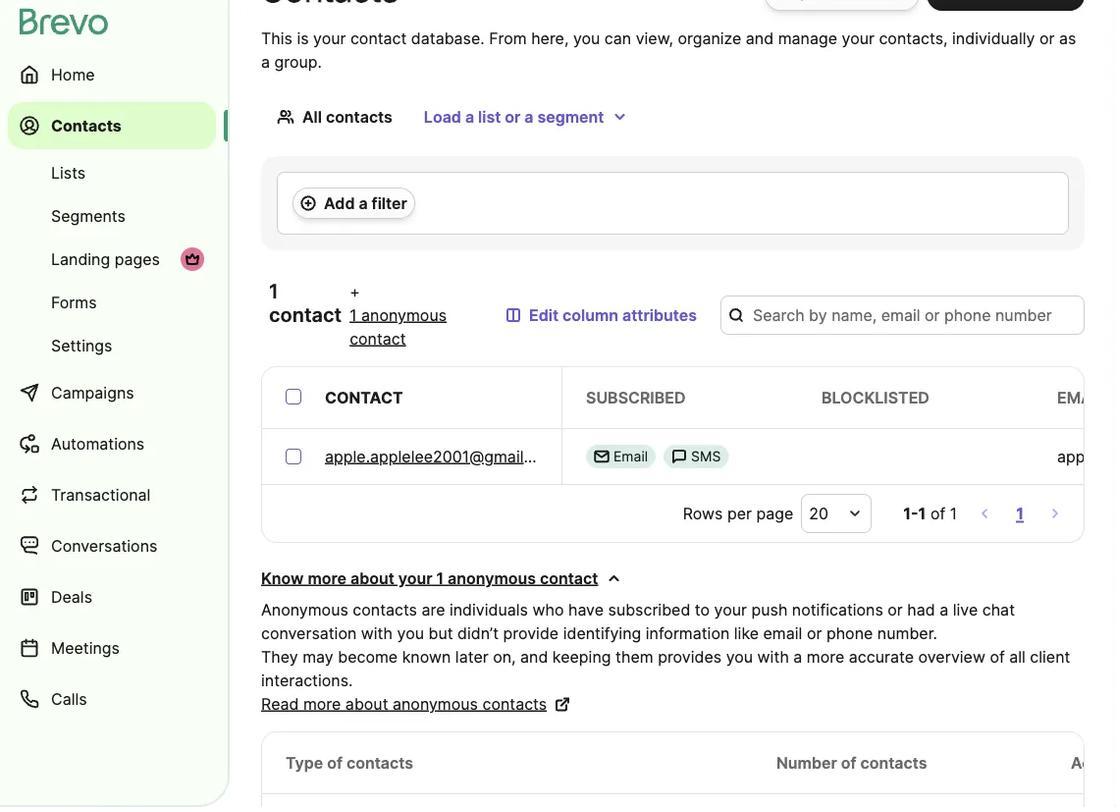 Task type: describe. For each thing, give the bounding box(es) containing it.
conversation
[[261, 624, 357, 643]]

notifications
[[793, 601, 884, 620]]

add a filter button
[[293, 188, 415, 220]]

email
[[1058, 389, 1106, 408]]

all contacts
[[303, 108, 393, 127]]

20 button
[[802, 495, 873, 534]]

column
[[563, 306, 619, 325]]

this
[[261, 29, 293, 48]]

apple.ap
[[1058, 447, 1117, 467]]

load a list or a segment
[[424, 108, 605, 127]]

add
[[324, 194, 355, 213]]

0 vertical spatial with
[[361, 624, 393, 643]]

become
[[338, 648, 398, 667]]

you inside this is your contact database. from here, you can view, organize and manage your contacts, individually or as a group.
[[574, 29, 601, 48]]

individually
[[953, 29, 1036, 48]]

number.
[[878, 624, 938, 643]]

can
[[605, 29, 632, 48]]

contacts right number
[[861, 754, 928, 773]]

meetings
[[51, 639, 120, 658]]

information
[[646, 624, 730, 643]]

subscribed
[[609, 601, 691, 620]]

anonymous
[[261, 601, 349, 620]]

more inside the anonymous contacts are individuals who have subscribed to your push notifications or had a live chat conversation with you but didn't provide identifying information like email or phone number. they may become known later on, and keeping them provides you with a more accurate overview of all client interactions.
[[807, 648, 845, 667]]

left___c25ys image
[[594, 449, 610, 465]]

of inside the anonymous contacts are individuals who have subscribed to your push notifications or had a live chat conversation with you but didn't provide identifying information like email or phone number. they may become known later on, and keeping them provides you with a more accurate overview of all client interactions.
[[991, 648, 1006, 667]]

contacts down on,
[[483, 695, 547, 714]]

1 up are
[[437, 569, 444, 588]]

1 right the 1-
[[951, 504, 958, 524]]

overview
[[919, 648, 986, 667]]

know more about your 1 anonymous contact
[[261, 569, 599, 588]]

automations
[[51, 434, 145, 453]]

or left had
[[888, 601, 904, 620]]

lists link
[[8, 153, 216, 193]]

about for anonymous
[[346, 695, 388, 714]]

have
[[569, 601, 604, 620]]

is
[[297, 29, 309, 48]]

of right the 1-
[[931, 504, 946, 524]]

individuals
[[450, 601, 528, 620]]

1 vertical spatial anonymous
[[448, 569, 536, 588]]

a down email
[[794, 648, 803, 667]]

1-1 of 1
[[904, 504, 958, 524]]

load a list or a segment button
[[409, 98, 644, 137]]

20
[[810, 504, 829, 524]]

email
[[614, 449, 648, 466]]

page
[[757, 504, 794, 524]]

rows
[[683, 504, 723, 524]]

and inside this is your contact database. from here, you can view, organize and manage your contacts, individually or as a group.
[[746, 29, 774, 48]]

calls link
[[8, 676, 216, 723]]

blocklisted
[[822, 389, 930, 408]]

load
[[424, 108, 462, 127]]

edit
[[530, 306, 559, 325]]

database.
[[411, 29, 485, 48]]

home link
[[8, 51, 216, 98]]

1 vertical spatial with
[[758, 648, 790, 667]]

keeping
[[553, 648, 612, 667]]

push
[[752, 601, 788, 620]]

campaigns
[[51, 383, 134, 402]]

1 inside button
[[1017, 504, 1025, 524]]

to
[[695, 601, 710, 620]]

or inside load a list or a segment button
[[505, 108, 521, 127]]

know more about your 1 anonymous contact link
[[261, 567, 622, 591]]

transactional
[[51, 485, 151, 504]]

your up are
[[399, 569, 433, 588]]

interactions.
[[261, 671, 353, 691]]

contact inside this is your contact database. from here, you can view, organize and manage your contacts, individually or as a group.
[[351, 29, 407, 48]]

forms link
[[8, 283, 216, 322]]

anonymous contacts are individuals who have subscribed to your push notifications or had a live chat conversation with you but didn't provide identifying information like email or phone number. they may become known later on, and keeping them provides you with a more accurate overview of all client interactions.
[[261, 601, 1071, 691]]

a right list on the top left of page
[[525, 108, 534, 127]]

more for know more about your 1 anonymous contact
[[308, 569, 347, 588]]

a left live
[[940, 601, 949, 620]]

lists
[[51, 163, 86, 182]]

2 vertical spatial anonymous
[[393, 695, 478, 714]]

accurate
[[850, 648, 915, 667]]

segments link
[[8, 196, 216, 236]]

type
[[286, 754, 323, 773]]

number
[[777, 754, 838, 773]]

your inside the anonymous contacts are individuals who have subscribed to your push notifications or had a live chat conversation with you but didn't provide identifying information like email or phone number. they may become known later on, and keeping them provides you with a more accurate overview of all client interactions.
[[715, 601, 748, 620]]

list
[[478, 108, 501, 127]]

group.
[[275, 53, 322, 72]]

they
[[261, 648, 298, 667]]

chat
[[983, 601, 1016, 620]]

settings link
[[8, 326, 216, 365]]

Search by name, email or phone number search field
[[721, 296, 1085, 335]]

1 contact + 1 anonymous contact
[[269, 280, 447, 349]]

all
[[1010, 648, 1026, 667]]

them
[[616, 648, 654, 667]]

landing pages
[[51, 250, 160, 269]]

campaigns link
[[8, 369, 216, 417]]

are
[[422, 601, 445, 620]]

deals link
[[8, 574, 216, 621]]

segments
[[51, 206, 126, 225]]

rows per page
[[683, 504, 794, 524]]

home
[[51, 65, 95, 84]]

landing
[[51, 250, 110, 269]]

of right number
[[842, 754, 857, 773]]

apple.applelee2001@gmail.com
[[325, 447, 560, 467]]

apple.applelee2001@gmail.com link
[[325, 445, 560, 469]]

all
[[303, 108, 322, 127]]

left___c25ys image
[[672, 449, 688, 465]]

but
[[429, 624, 453, 643]]

sms
[[692, 449, 721, 466]]

your right is
[[313, 29, 346, 48]]

contacts
[[51, 116, 122, 135]]

contacts right 'all'
[[326, 108, 393, 127]]

attributes
[[623, 306, 697, 325]]



Task type: vqa. For each thing, say whether or not it's contained in the screenshot.
the anonymous inside Know more about your 1 anonymous contact link
yes



Task type: locate. For each thing, give the bounding box(es) containing it.
0 vertical spatial about
[[351, 569, 395, 588]]

calls
[[51, 690, 87, 709]]

a inside this is your contact database. from here, you can view, organize and manage your contacts, individually or as a group.
[[261, 53, 270, 72]]

0 vertical spatial anonymous
[[362, 306, 447, 325]]

with up become
[[361, 624, 393, 643]]

provide
[[503, 624, 559, 643]]

1 right "1-1 of 1"
[[1017, 504, 1025, 524]]

you
[[574, 29, 601, 48], [397, 624, 424, 643], [727, 648, 754, 667]]

pages
[[115, 250, 160, 269]]

contact
[[351, 29, 407, 48], [269, 304, 342, 328], [350, 330, 406, 349], [540, 569, 599, 588]]

read more about anonymous contacts link
[[261, 693, 571, 717]]

1 anonymous contact link
[[350, 304, 490, 351]]

your right 'to'
[[715, 601, 748, 620]]

+
[[350, 282, 360, 302]]

1 horizontal spatial you
[[574, 29, 601, 48]]

1 vertical spatial you
[[397, 624, 424, 643]]

who
[[533, 601, 564, 620]]

read
[[261, 695, 299, 714]]

1 left +
[[269, 280, 280, 304]]

manage
[[779, 29, 838, 48]]

per
[[728, 504, 752, 524]]

1 down +
[[350, 306, 357, 325]]

1 horizontal spatial and
[[746, 29, 774, 48]]

anonymous inside '1 contact + 1 anonymous contact'
[[362, 306, 447, 325]]

or left as at right
[[1040, 29, 1055, 48]]

as
[[1060, 29, 1077, 48]]

0 vertical spatial more
[[308, 569, 347, 588]]

and left "manage"
[[746, 29, 774, 48]]

email
[[764, 624, 803, 643]]

may
[[303, 648, 334, 667]]

you left can at the top right of page
[[574, 29, 601, 48]]

like
[[735, 624, 759, 643]]

2 horizontal spatial you
[[727, 648, 754, 667]]

about down become
[[346, 695, 388, 714]]

a right 'add'
[[359, 194, 368, 213]]

1-
[[904, 504, 919, 524]]

anonymous up 'individuals'
[[448, 569, 536, 588]]

didn't
[[458, 624, 499, 643]]

1 vertical spatial more
[[807, 648, 845, 667]]

and
[[746, 29, 774, 48], [521, 648, 549, 667]]

add a filter
[[324, 194, 407, 213]]

about for your
[[351, 569, 395, 588]]

automations link
[[8, 420, 216, 468]]

about up become
[[351, 569, 395, 588]]

type of contacts
[[286, 754, 413, 773]]

0 vertical spatial and
[[746, 29, 774, 48]]

a left list on the top left of page
[[466, 108, 475, 127]]

1 right 20 'popup button' on the right bottom of the page
[[919, 504, 927, 524]]

live
[[954, 601, 979, 620]]

provides
[[658, 648, 722, 667]]

0 vertical spatial you
[[574, 29, 601, 48]]

or
[[1040, 29, 1055, 48], [505, 108, 521, 127], [888, 601, 904, 620], [807, 624, 823, 643]]

0 horizontal spatial you
[[397, 624, 424, 643]]

contacts,
[[880, 29, 948, 48]]

contacts down read more about anonymous contacts
[[347, 754, 413, 773]]

anonymous
[[362, 306, 447, 325], [448, 569, 536, 588], [393, 695, 478, 714]]

contacts
[[326, 108, 393, 127], [353, 601, 417, 620], [483, 695, 547, 714], [347, 754, 413, 773], [861, 754, 928, 773]]

of right type
[[327, 754, 343, 773]]

on,
[[493, 648, 516, 667]]

contacts left are
[[353, 601, 417, 620]]

had
[[908, 601, 936, 620]]

1 vertical spatial about
[[346, 695, 388, 714]]

a
[[261, 53, 270, 72], [466, 108, 475, 127], [525, 108, 534, 127], [359, 194, 368, 213], [940, 601, 949, 620], [794, 648, 803, 667]]

1
[[269, 280, 280, 304], [350, 306, 357, 325], [919, 504, 927, 524], [951, 504, 958, 524], [1017, 504, 1025, 524], [437, 569, 444, 588]]

contacts inside the anonymous contacts are individuals who have subscribed to your push notifications or had a live chat conversation with you but didn't provide identifying information like email or phone number. they may become known later on, and keeping them provides you with a more accurate overview of all client interactions.
[[353, 601, 417, 620]]

a down this
[[261, 53, 270, 72]]

anonymous down known
[[393, 695, 478, 714]]

you down like
[[727, 648, 754, 667]]

about
[[351, 569, 395, 588], [346, 695, 388, 714]]

here,
[[532, 29, 569, 48]]

left___rvooi image
[[185, 251, 200, 267]]

and down provide
[[521, 648, 549, 667]]

know
[[261, 569, 304, 588]]

transactional link
[[8, 472, 216, 519]]

settings
[[51, 336, 112, 355]]

landing pages link
[[8, 240, 216, 279]]

segment
[[538, 108, 605, 127]]

or inside this is your contact database. from here, you can view, organize and manage your contacts, individually or as a group.
[[1040, 29, 1055, 48]]

1 horizontal spatial with
[[758, 648, 790, 667]]

more down interactions.
[[303, 695, 341, 714]]

0 horizontal spatial with
[[361, 624, 393, 643]]

anonymous up contact
[[362, 306, 447, 325]]

from
[[489, 29, 527, 48]]

deals
[[51, 587, 92, 607]]

or right email
[[807, 624, 823, 643]]

a inside 'button'
[[359, 194, 368, 213]]

you up known
[[397, 624, 424, 643]]

number of contacts
[[777, 754, 928, 773]]

0 horizontal spatial and
[[521, 648, 549, 667]]

with down email
[[758, 648, 790, 667]]

2 vertical spatial you
[[727, 648, 754, 667]]

contacts link
[[8, 102, 216, 149]]

later
[[456, 648, 489, 667]]

edit column attributes
[[530, 306, 697, 325]]

this is your contact database. from here, you can view, organize and manage your contacts, individually or as a group.
[[261, 29, 1077, 72]]

and inside the anonymous contacts are individuals who have subscribed to your push notifications or had a live chat conversation with you but didn't provide identifying information like email or phone number. they may become known later on, and keeping them provides you with a more accurate overview of all client interactions.
[[521, 648, 549, 667]]

conversations
[[51, 536, 158, 556]]

filter
[[372, 194, 407, 213]]

more up 'anonymous'
[[308, 569, 347, 588]]

of
[[931, 504, 946, 524], [991, 648, 1006, 667], [327, 754, 343, 773], [842, 754, 857, 773]]

more
[[308, 569, 347, 588], [807, 648, 845, 667], [303, 695, 341, 714]]

contact
[[325, 389, 403, 408]]

action
[[1072, 754, 1117, 773]]

your right "manage"
[[842, 29, 875, 48]]

or right list on the top left of page
[[505, 108, 521, 127]]

identifying
[[564, 624, 642, 643]]

more for read more about anonymous contacts
[[303, 695, 341, 714]]

view,
[[636, 29, 674, 48]]

more down "phone" on the bottom of the page
[[807, 648, 845, 667]]

2 vertical spatial more
[[303, 695, 341, 714]]

1 vertical spatial and
[[521, 648, 549, 667]]

of left the all
[[991, 648, 1006, 667]]



